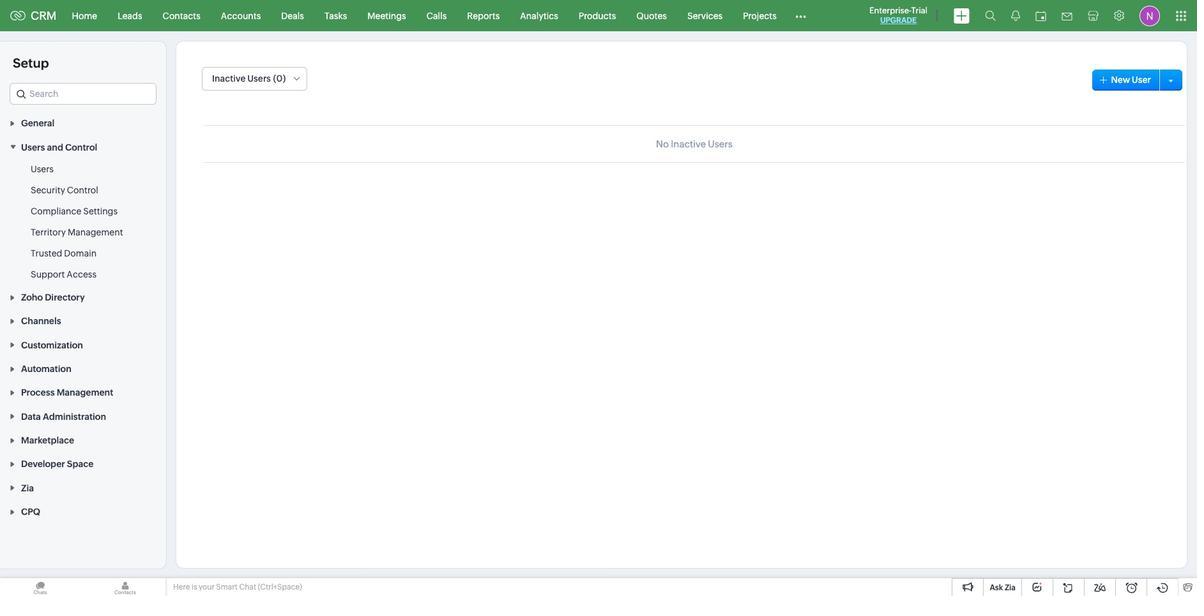 Task type: locate. For each thing, give the bounding box(es) containing it.
new user
[[1112, 74, 1151, 85]]

management for territory management
[[68, 227, 123, 238]]

automation button
[[0, 357, 166, 381]]

1 vertical spatial management
[[57, 388, 113, 398]]

users inside dropdown button
[[21, 142, 45, 153]]

control down general dropdown button
[[65, 142, 97, 153]]

zia
[[21, 484, 34, 494], [1005, 584, 1016, 593]]

inactive
[[212, 73, 246, 84], [671, 139, 706, 150]]

users and control button
[[0, 135, 166, 159]]

chats image
[[0, 579, 81, 597]]

users left and
[[21, 142, 45, 153]]

chat
[[239, 583, 256, 592]]

1 horizontal spatial zia
[[1005, 584, 1016, 593]]

channels button
[[0, 309, 166, 333]]

automation
[[21, 364, 71, 374]]

quotes link
[[626, 0, 677, 31]]

control
[[65, 142, 97, 153], [67, 185, 98, 195]]

user
[[1132, 74, 1151, 85]]

Other Modules field
[[787, 5, 815, 26]]

None field
[[10, 83, 157, 105]]

new
[[1112, 74, 1130, 85]]

marketplace
[[21, 436, 74, 446]]

channels
[[21, 317, 61, 327]]

users
[[708, 139, 733, 150], [21, 142, 45, 153], [31, 164, 54, 174]]

1 vertical spatial zia
[[1005, 584, 1016, 593]]

territory management link
[[31, 226, 123, 239]]

users link
[[31, 163, 54, 176]]

0 horizontal spatial zia
[[21, 484, 34, 494]]

projects link
[[733, 0, 787, 31]]

management for process management
[[57, 388, 113, 398]]

1 vertical spatial inactive
[[671, 139, 706, 150]]

1 vertical spatial control
[[67, 185, 98, 195]]

process
[[21, 388, 55, 398]]

0 horizontal spatial inactive
[[212, 73, 246, 84]]

0 vertical spatial management
[[68, 227, 123, 238]]

users up security
[[31, 164, 54, 174]]

setup
[[13, 56, 49, 70]]

management up data administration "dropdown button"
[[57, 388, 113, 398]]

inactive right no
[[671, 139, 706, 150]]

zia up cpq
[[21, 484, 34, 494]]

trusted domain link
[[31, 247, 97, 260]]

settings
[[83, 206, 118, 216]]

trial
[[912, 6, 928, 15]]

general
[[21, 118, 54, 129]]

customization button
[[0, 333, 166, 357]]

0 vertical spatial zia
[[21, 484, 34, 494]]

users for users and control
[[21, 142, 45, 153]]

inactive left users (0)
[[212, 73, 246, 84]]

zia right ask
[[1005, 584, 1016, 593]]

here is your smart chat (ctrl+space)
[[173, 583, 302, 592]]

users for users
[[31, 164, 54, 174]]

zoho directory
[[21, 293, 85, 303]]

support
[[31, 269, 65, 280]]

general button
[[0, 111, 166, 135]]

mails element
[[1054, 1, 1081, 30]]

customization
[[21, 340, 83, 351]]

(ctrl+space)
[[258, 583, 302, 592]]

analytics
[[520, 11, 558, 21]]

and
[[47, 142, 63, 153]]

marketplace button
[[0, 429, 166, 452]]

users inside region
[[31, 164, 54, 174]]

search image
[[985, 10, 996, 21]]

users (0)
[[247, 73, 286, 84]]

signals image
[[1012, 10, 1020, 21]]

control up compliance settings
[[67, 185, 98, 195]]

no
[[656, 139, 669, 150]]

compliance settings link
[[31, 205, 118, 218]]

space
[[67, 460, 94, 470]]

enterprise-trial upgrade
[[870, 6, 928, 25]]

management inside dropdown button
[[57, 388, 113, 398]]

management inside users and control region
[[68, 227, 123, 238]]

0 vertical spatial control
[[65, 142, 97, 153]]

zia button
[[0, 476, 166, 500]]

developer space
[[21, 460, 94, 470]]

access
[[67, 269, 97, 280]]

control inside dropdown button
[[65, 142, 97, 153]]

leads
[[118, 11, 142, 21]]

management down settings
[[68, 227, 123, 238]]

management
[[68, 227, 123, 238], [57, 388, 113, 398]]

administration
[[43, 412, 106, 422]]

control inside region
[[67, 185, 98, 195]]

new user button
[[1092, 69, 1164, 90]]

process management
[[21, 388, 113, 398]]

zoho directory button
[[0, 285, 166, 309]]



Task type: vqa. For each thing, say whether or not it's contained in the screenshot.
'CPQ'
yes



Task type: describe. For each thing, give the bounding box(es) containing it.
trusted
[[31, 248, 62, 259]]

accounts link
[[211, 0, 271, 31]]

leads link
[[107, 0, 152, 31]]

support access
[[31, 269, 97, 280]]

Search text field
[[10, 84, 156, 104]]

profile image
[[1140, 5, 1160, 26]]

zoho
[[21, 293, 43, 303]]

trusted domain
[[31, 248, 97, 259]]

contacts link
[[152, 0, 211, 31]]

security
[[31, 185, 65, 195]]

enterprise-
[[870, 6, 912, 15]]

your
[[199, 583, 215, 592]]

no inactive users
[[656, 139, 733, 150]]

ask
[[990, 584, 1003, 593]]

deals link
[[271, 0, 314, 31]]

deals
[[281, 11, 304, 21]]

accounts
[[221, 11, 261, 21]]

cpq button
[[0, 500, 166, 524]]

create menu element
[[946, 0, 978, 31]]

services
[[688, 11, 723, 21]]

projects
[[743, 11, 777, 21]]

territory management
[[31, 227, 123, 238]]

users right no
[[708, 139, 733, 150]]

mails image
[[1062, 12, 1073, 20]]

reports link
[[457, 0, 510, 31]]

home link
[[62, 0, 107, 31]]

meetings
[[368, 11, 406, 21]]

reports
[[467, 11, 500, 21]]

calls
[[427, 11, 447, 21]]

support access link
[[31, 268, 97, 281]]

territory
[[31, 227, 66, 238]]

signals element
[[1004, 0, 1028, 31]]

directory
[[45, 293, 85, 303]]

data administration
[[21, 412, 106, 422]]

users and control region
[[0, 159, 166, 285]]

smart
[[216, 583, 238, 592]]

compliance settings
[[31, 206, 118, 216]]

contacts
[[163, 11, 201, 21]]

calls link
[[416, 0, 457, 31]]

products
[[579, 11, 616, 21]]

crm link
[[10, 9, 57, 22]]

zia inside zia dropdown button
[[21, 484, 34, 494]]

data
[[21, 412, 41, 422]]

profile element
[[1132, 0, 1168, 31]]

here
[[173, 583, 190, 592]]

ask zia
[[990, 584, 1016, 593]]

products link
[[569, 0, 626, 31]]

home
[[72, 11, 97, 21]]

security control
[[31, 185, 98, 195]]

data administration button
[[0, 405, 166, 429]]

compliance
[[31, 206, 81, 216]]

contacts image
[[85, 579, 165, 597]]

upgrade
[[880, 16, 917, 25]]

is
[[192, 583, 197, 592]]

services link
[[677, 0, 733, 31]]

analytics link
[[510, 0, 569, 31]]

create menu image
[[954, 8, 970, 23]]

search element
[[978, 0, 1004, 31]]

tasks link
[[314, 0, 357, 31]]

developer
[[21, 460, 65, 470]]

process management button
[[0, 381, 166, 405]]

1 horizontal spatial inactive
[[671, 139, 706, 150]]

meetings link
[[357, 0, 416, 31]]

users and control
[[21, 142, 97, 153]]

domain
[[64, 248, 97, 259]]

developer space button
[[0, 452, 166, 476]]

tasks
[[325, 11, 347, 21]]

security control link
[[31, 184, 98, 197]]

quotes
[[637, 11, 667, 21]]

inactive users (0)
[[212, 73, 286, 84]]

cpq
[[21, 507, 40, 518]]

0 vertical spatial inactive
[[212, 73, 246, 84]]

crm
[[31, 9, 57, 22]]

calendar image
[[1036, 11, 1047, 21]]



